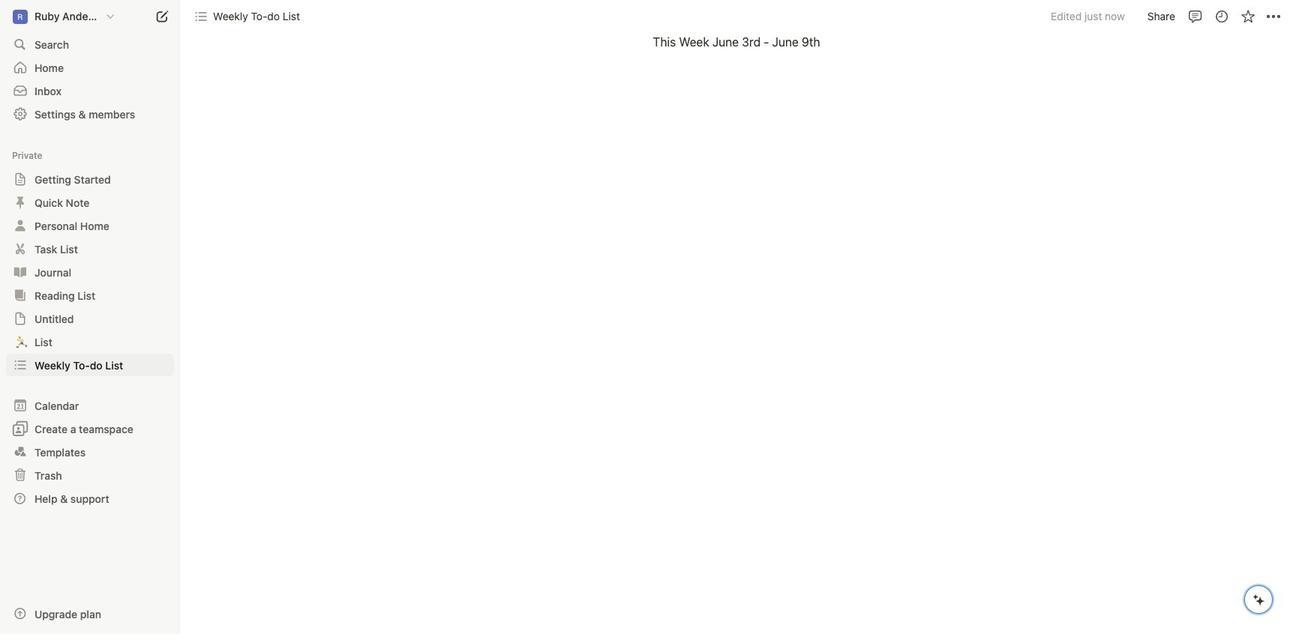 Task type: vqa. For each thing, say whether or not it's contained in the screenshot.
2nd drag image from the bottom of the page
no



Task type: locate. For each thing, give the bounding box(es) containing it.
open image
[[16, 198, 25, 207], [16, 291, 25, 300], [16, 314, 25, 323], [16, 338, 25, 347]]

updates image
[[1214, 9, 1229, 24]]

1 open image from the top
[[16, 198, 25, 207]]

1 open image from the top
[[16, 175, 25, 184]]

5 open image from the top
[[16, 361, 25, 370]]

open image
[[16, 175, 25, 184], [16, 221, 25, 230], [16, 245, 25, 254], [16, 268, 25, 277], [16, 361, 25, 370]]

🏃 change page icon image
[[13, 333, 29, 350]]

3 open image from the top
[[16, 314, 25, 323]]

favorite image
[[1241, 9, 1256, 24]]

4 open image from the top
[[16, 338, 25, 347]]

3 open image from the top
[[16, 245, 25, 254]]

2 open image from the top
[[16, 221, 25, 230]]

🏃 image
[[15, 333, 29, 350]]



Task type: describe. For each thing, give the bounding box(es) containing it.
new page image
[[153, 8, 171, 26]]

comments image
[[1188, 9, 1203, 24]]

2 open image from the top
[[16, 291, 25, 300]]

4 open image from the top
[[16, 268, 25, 277]]



